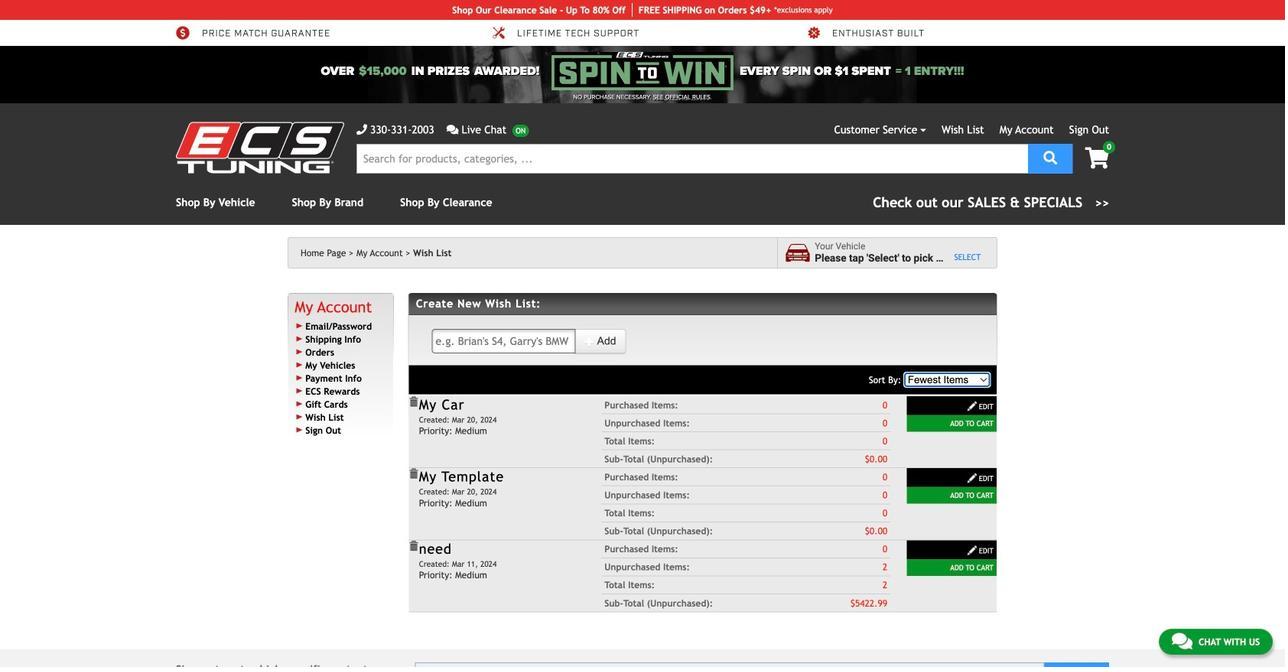 Task type: vqa. For each thing, say whether or not it's contained in the screenshot.
the top 6
no



Task type: locate. For each thing, give the bounding box(es) containing it.
white image
[[584, 336, 595, 347], [967, 473, 978, 484]]

2 vertical spatial delete image
[[408, 541, 419, 552]]

2 white image from the top
[[967, 545, 978, 556]]

0 vertical spatial delete image
[[408, 397, 419, 407]]

comments image
[[447, 124, 459, 135]]

1 vertical spatial white image
[[967, 545, 978, 556]]

white image for first delete 'icon' from the bottom
[[967, 545, 978, 556]]

white image
[[967, 401, 978, 412], [967, 545, 978, 556]]

shopping cart image
[[1085, 147, 1109, 169]]

phone image
[[357, 124, 367, 135]]

1 vertical spatial delete image
[[408, 469, 419, 480]]

white image for third delete 'icon' from the bottom of the page
[[967, 401, 978, 412]]

1 delete image from the top
[[408, 397, 419, 407]]

1 vertical spatial white image
[[967, 473, 978, 484]]

2 delete image from the top
[[408, 469, 419, 480]]

delete image
[[408, 397, 419, 407], [408, 469, 419, 480], [408, 541, 419, 552]]

0 vertical spatial white image
[[967, 401, 978, 412]]

0 horizontal spatial white image
[[584, 336, 595, 347]]

0 vertical spatial white image
[[584, 336, 595, 347]]

1 white image from the top
[[967, 401, 978, 412]]



Task type: describe. For each thing, give the bounding box(es) containing it.
ecs tuning image
[[176, 122, 344, 173]]

Search text field
[[357, 144, 1028, 174]]

1 horizontal spatial white image
[[967, 473, 978, 484]]

ecs tuning 'spin to win' contest logo image
[[552, 52, 734, 90]]

3 delete image from the top
[[408, 541, 419, 552]]

search image
[[1044, 151, 1058, 165]]

Email email field
[[415, 663, 1045, 667]]

e.g. Brian's S4, Garry's BMW E92...etc text field
[[432, 329, 576, 353]]



